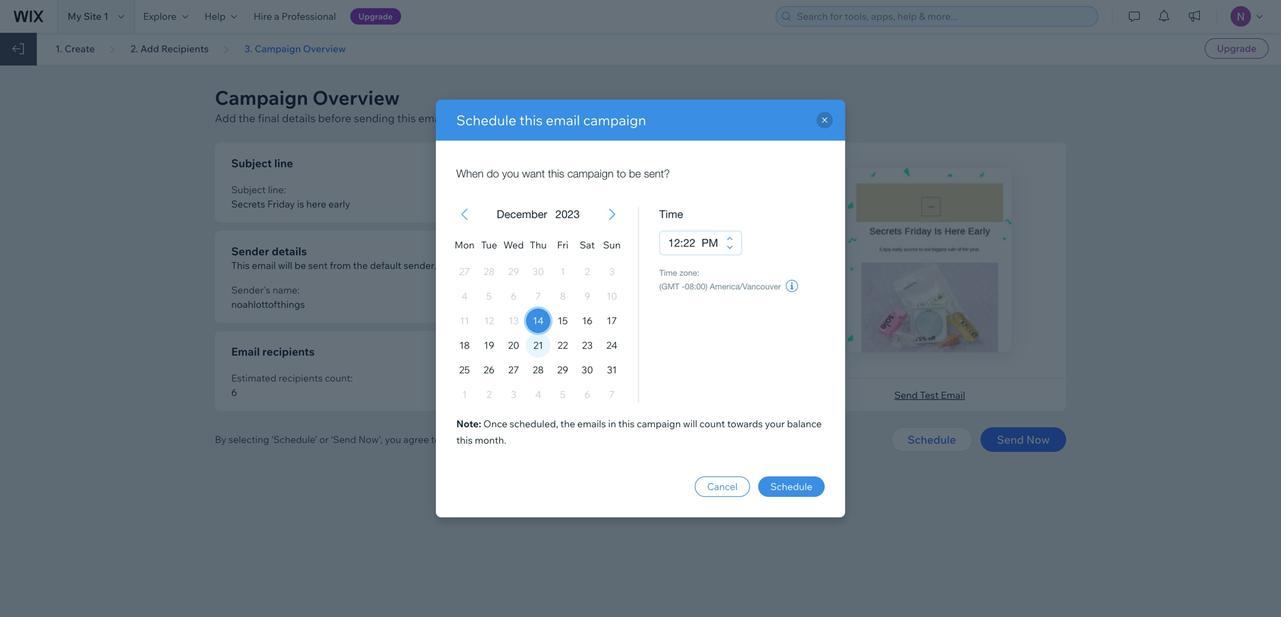 Task type: locate. For each thing, give the bounding box(es) containing it.
0 vertical spatial campaign
[[584, 112, 647, 129]]

0 vertical spatial will
[[278, 259, 293, 271]]

will up name:
[[278, 259, 293, 271]]

0 vertical spatial add
[[140, 43, 159, 55]]

you right now',
[[385, 433, 401, 445]]

1 vertical spatial or
[[320, 433, 329, 445]]

1. create
[[55, 43, 95, 55]]

want
[[522, 167, 545, 180]]

cancel
[[708, 481, 738, 492]]

0 horizontal spatial schedule
[[457, 112, 517, 129]]

1 vertical spatial overview
[[313, 86, 400, 110]]

21
[[534, 339, 543, 351]]

pm
[[702, 237, 719, 249]]

add left final
[[215, 111, 236, 125]]

be
[[629, 167, 641, 180], [295, 259, 306, 271]]

estimated
[[231, 372, 277, 384]]

2 row from the top
[[453, 259, 625, 284]]

recipients inside estimated recipients count: 6
[[279, 372, 323, 384]]

before
[[318, 111, 352, 125]]

schedule button
[[892, 427, 973, 452], [759, 476, 825, 497]]

0 horizontal spatial email
[[252, 259, 276, 271]]

is
[[297, 198, 304, 210]]

time for time
[[660, 208, 684, 220]]

details right final
[[282, 111, 316, 125]]

now
[[1027, 433, 1051, 446]]

1 vertical spatial schedule button
[[759, 476, 825, 497]]

email
[[419, 111, 446, 125], [546, 112, 581, 129], [252, 259, 276, 271]]

1 vertical spatial will
[[683, 418, 698, 430]]

noahlottofthings
[[231, 298, 305, 310]]

0 horizontal spatial upgrade
[[359, 11, 393, 22]]

thursday, december 14, 2023 cell
[[526, 309, 551, 333]]

the right from
[[353, 259, 368, 271]]

will left "count"
[[683, 418, 698, 430]]

to right it
[[555, 111, 566, 125]]

subject line
[[231, 156, 293, 170]]

will
[[278, 259, 293, 271], [683, 418, 698, 430]]

reply-to email: noahlottofthings@gmail.com
[[504, 284, 634, 310]]

upgrade button
[[351, 8, 401, 25], [1205, 38, 1270, 59]]

time down sent?
[[660, 208, 684, 220]]

reply-
[[504, 284, 533, 296]]

or inside campaign overview add the final details before sending this email now, or scheduling it to go out later.
[[474, 111, 485, 125]]

or
[[474, 111, 485, 125], [320, 433, 329, 445]]

0 vertical spatial subject
[[231, 156, 272, 170]]

1 horizontal spatial schedule
[[771, 481, 813, 492]]

row down december
[[453, 227, 625, 259]]

1 vertical spatial upgrade
[[1218, 42, 1257, 54]]

recipients up estimated recipients count: 6
[[262, 345, 315, 358]]

1 horizontal spatial add
[[215, 111, 236, 125]]

the left "emails"
[[561, 418, 576, 430]]

23
[[582, 339, 593, 351]]

count:
[[325, 372, 353, 384]]

campaign up final
[[215, 86, 308, 110]]

email left out
[[546, 112, 581, 129]]

recipients for email
[[262, 345, 315, 358]]

campaign right go
[[584, 112, 647, 129]]

row up 21
[[453, 309, 625, 333]]

once
[[484, 418, 508, 430]]

the left "terms"
[[443, 433, 457, 445]]

None field
[[665, 231, 702, 255]]

schedule down send test email button
[[908, 433, 957, 446]]

email inside button
[[941, 389, 966, 401]]

my site 1
[[68, 10, 108, 22]]

to left email:
[[533, 284, 542, 296]]

1 horizontal spatial email
[[419, 111, 446, 125]]

send left now at bottom
[[998, 433, 1025, 446]]

the inside campaign overview add the final details before sending this email now, or scheduling it to go out later.
[[239, 111, 256, 125]]

sent
[[308, 259, 328, 271]]

1 subject from the top
[[231, 156, 272, 170]]

0 horizontal spatial schedule button
[[759, 476, 825, 497]]

email up estimated
[[231, 345, 260, 358]]

campaign up 2023
[[568, 167, 614, 180]]

or left 'send
[[320, 433, 329, 445]]

1 vertical spatial schedule
[[908, 433, 957, 446]]

2 vertical spatial campaign
[[637, 418, 681, 430]]

1 vertical spatial campaign
[[215, 86, 308, 110]]

0 vertical spatial recipients
[[262, 345, 315, 358]]

subject inside subject line: secrets friday is here early
[[231, 184, 266, 196]]

sender's name: noahlottofthings
[[231, 284, 305, 310]]

1 horizontal spatial upgrade button
[[1205, 38, 1270, 59]]

22
[[558, 339, 568, 351]]

campaign
[[584, 112, 647, 129], [568, 167, 614, 180], [637, 418, 681, 430]]

schedule button down the balance at the bottom of page
[[759, 476, 825, 497]]

'send
[[331, 433, 357, 445]]

email right test
[[941, 389, 966, 401]]

08:00)
[[685, 282, 708, 291]]

you right the do at the left top of the page
[[502, 167, 519, 180]]

mon tue wed thu
[[455, 239, 547, 251]]

be inside the sender details this email will be sent from the default sender.
[[295, 259, 306, 271]]

1 horizontal spatial will
[[683, 418, 698, 430]]

0 vertical spatial schedule button
[[892, 427, 973, 452]]

sender details this email will be sent from the default sender.
[[231, 244, 437, 271]]

details inside campaign overview add the final details before sending this email now, or scheduling it to go out later.
[[282, 111, 316, 125]]

overview down 'professional'
[[303, 43, 346, 55]]

it
[[546, 111, 553, 125]]

add inside campaign overview add the final details before sending this email now, or scheduling it to go out later.
[[215, 111, 236, 125]]

0 vertical spatial you
[[502, 167, 519, 180]]

the inside the sender details this email will be sent from the default sender.
[[353, 259, 368, 271]]

or right the now,
[[474, 111, 485, 125]]

fri
[[557, 239, 569, 251]]

details inside the sender details this email will be sent from the default sender.
[[272, 244, 307, 258]]

friday
[[268, 198, 295, 210]]

1 horizontal spatial you
[[502, 167, 519, 180]]

2 horizontal spatial schedule
[[908, 433, 957, 446]]

mon
[[455, 239, 475, 251]]

month.
[[475, 434, 507, 446]]

to inside reply-to email: noahlottofthings@gmail.com
[[533, 284, 542, 296]]

29
[[558, 364, 569, 376]]

overview up "sending" on the top left of the page
[[313, 86, 400, 110]]

1 vertical spatial be
[[295, 259, 306, 271]]

2 time from the top
[[660, 268, 678, 277]]

1 vertical spatial time
[[660, 268, 678, 277]]

0 horizontal spatial you
[[385, 433, 401, 445]]

now',
[[359, 433, 383, 445]]

0 horizontal spatial email
[[231, 345, 260, 358]]

1 horizontal spatial be
[[629, 167, 641, 180]]

campaign overview add the final details before sending this email now, or scheduling it to go out later.
[[215, 86, 628, 125]]

schedule button down send test email button
[[892, 427, 973, 452]]

1 horizontal spatial or
[[474, 111, 485, 125]]

alert inside grid
[[493, 206, 584, 223]]

1 vertical spatial details
[[272, 244, 307, 258]]

1 vertical spatial recipients
[[279, 372, 323, 384]]

explore
[[143, 10, 177, 22]]

campaign
[[255, 43, 301, 55], [215, 86, 308, 110]]

row group
[[436, 259, 641, 423]]

1 vertical spatial add
[[215, 111, 236, 125]]

campaign right 3.
[[255, 43, 301, 55]]

alert
[[493, 206, 584, 223]]

email down sender
[[252, 259, 276, 271]]

0 vertical spatial time
[[660, 208, 684, 220]]

6 row from the top
[[453, 358, 625, 382]]

estimated recipients count: 6
[[231, 372, 353, 398]]

4 row from the top
[[453, 309, 625, 333]]

0 vertical spatial details
[[282, 111, 316, 125]]

be left sent?
[[629, 167, 641, 180]]

details
[[282, 111, 316, 125], [272, 244, 307, 258]]

tue
[[481, 239, 497, 251]]

time up (gmt
[[660, 268, 678, 277]]

0 horizontal spatial add
[[140, 43, 159, 55]]

scheduling
[[487, 111, 543, 125]]

row up 28
[[453, 333, 625, 358]]

0 vertical spatial send
[[895, 389, 918, 401]]

1 horizontal spatial upgrade
[[1218, 42, 1257, 54]]

subject up secrets
[[231, 184, 266, 196]]

agree
[[404, 433, 429, 445]]

terms of use link
[[460, 433, 517, 446]]

add
[[140, 43, 159, 55], [215, 111, 236, 125]]

test
[[921, 389, 939, 401]]

email left the now,
[[419, 111, 446, 125]]

0 vertical spatial overview
[[303, 43, 346, 55]]

0 vertical spatial upgrade
[[359, 11, 393, 22]]

the inside once scheduled, the emails in this campaign will count towards your balance this month.
[[561, 418, 576, 430]]

row
[[453, 227, 625, 259], [453, 259, 625, 284], [453, 284, 625, 309], [453, 309, 625, 333], [453, 333, 625, 358], [453, 358, 625, 382], [453, 382, 625, 407]]

row down the thu
[[453, 259, 625, 284]]

1 vertical spatial send
[[998, 433, 1025, 446]]

row down 28
[[453, 382, 625, 407]]

upgrade
[[359, 11, 393, 22], [1218, 42, 1257, 54]]

time
[[660, 208, 684, 220], [660, 268, 678, 277]]

details up name:
[[272, 244, 307, 258]]

this inside campaign overview add the final details before sending this email now, or scheduling it to go out later.
[[397, 111, 416, 125]]

0 vertical spatial schedule
[[457, 112, 517, 129]]

2 subject from the top
[[231, 184, 266, 196]]

recipients
[[262, 345, 315, 358], [279, 372, 323, 384]]

0 horizontal spatial will
[[278, 259, 293, 271]]

'schedule'
[[272, 433, 317, 445]]

0 vertical spatial upgrade button
[[351, 8, 401, 25]]

add right 2.
[[140, 43, 159, 55]]

2.
[[131, 43, 138, 55]]

line:
[[268, 184, 286, 196]]

my
[[68, 10, 82, 22]]

0 horizontal spatial upgrade button
[[351, 8, 401, 25]]

recipients left count:
[[279, 372, 323, 384]]

final
[[258, 111, 280, 125]]

here
[[306, 198, 327, 210]]

0 horizontal spatial be
[[295, 259, 306, 271]]

alert containing december
[[493, 206, 584, 223]]

the left final
[[239, 111, 256, 125]]

send
[[895, 389, 918, 401], [998, 433, 1025, 446]]

be left sent
[[295, 259, 306, 271]]

note:
[[457, 418, 482, 430]]

emails
[[578, 418, 606, 430]]

1 vertical spatial subject
[[231, 184, 266, 196]]

1 horizontal spatial schedule button
[[892, 427, 973, 452]]

2023
[[556, 208, 580, 220]]

this right want
[[548, 167, 565, 180]]

2. add recipients
[[131, 43, 209, 55]]

this right in
[[619, 418, 635, 430]]

row containing 25
[[453, 358, 625, 382]]

send left test
[[895, 389, 918, 401]]

5 row from the top
[[453, 333, 625, 358]]

subject for subject line: secrets friday is here early
[[231, 184, 266, 196]]

this down note:
[[457, 434, 473, 446]]

grid
[[436, 190, 641, 423]]

hire a professional link
[[246, 0, 344, 33]]

31
[[607, 364, 617, 376]]

1 vertical spatial email
[[941, 389, 966, 401]]

terms
[[460, 433, 487, 445]]

subject left line at the left top of page
[[231, 156, 272, 170]]

by
[[215, 433, 226, 445]]

this
[[231, 259, 250, 271]]

grid containing december
[[436, 190, 641, 423]]

1 horizontal spatial send
[[998, 433, 1025, 446]]

schedule down the balance at the bottom of page
[[771, 481, 813, 492]]

0 horizontal spatial send
[[895, 389, 918, 401]]

0 vertical spatial or
[[474, 111, 485, 125]]

schedule up the do at the left top of the page
[[457, 112, 517, 129]]

1 horizontal spatial email
[[941, 389, 966, 401]]

1 vertical spatial you
[[385, 433, 401, 445]]

manage button
[[700, 243, 761, 263]]

row up 14
[[453, 284, 625, 309]]

0 vertical spatial campaign
[[255, 43, 301, 55]]

campaign right in
[[637, 418, 681, 430]]

1 row from the top
[[453, 227, 625, 259]]

will inside once scheduled, the emails in this campaign will count towards your balance this month.
[[683, 418, 698, 430]]

row down 21
[[453, 358, 625, 382]]

1 time from the top
[[660, 208, 684, 220]]

the
[[239, 111, 256, 125], [353, 259, 368, 271], [561, 418, 576, 430], [443, 433, 457, 445]]

sender.
[[404, 259, 437, 271]]

this right "sending" on the top left of the page
[[397, 111, 416, 125]]



Task type: vqa. For each thing, say whether or not it's contained in the screenshot.
the In corresponding to 364215376135191
no



Task type: describe. For each thing, give the bounding box(es) containing it.
2 horizontal spatial email
[[546, 112, 581, 129]]

1
[[104, 10, 108, 22]]

send for send test email
[[895, 389, 918, 401]]

now,
[[448, 111, 472, 125]]

name:
[[273, 284, 300, 296]]

create
[[65, 43, 95, 55]]

sat
[[580, 239, 595, 251]]

0 horizontal spatial or
[[320, 433, 329, 445]]

go
[[568, 111, 581, 125]]

1 vertical spatial campaign
[[568, 167, 614, 180]]

later.
[[603, 111, 628, 125]]

18
[[460, 339, 470, 351]]

site
[[84, 10, 102, 22]]

row containing 18
[[453, 333, 625, 358]]

19
[[484, 339, 495, 351]]

2 vertical spatial schedule
[[771, 481, 813, 492]]

help button
[[196, 0, 246, 33]]

7 row from the top
[[453, 382, 625, 407]]

campaign inside 'link'
[[255, 43, 301, 55]]

0 vertical spatial be
[[629, 167, 641, 180]]

to right agree
[[431, 433, 441, 445]]

campaign inside campaign overview add the final details before sending this email now, or scheduling it to go out later.
[[215, 86, 308, 110]]

24
[[607, 339, 618, 351]]

cancel button
[[695, 476, 750, 497]]

25
[[460, 364, 470, 376]]

to inside campaign overview add the final details before sending this email now, or scheduling it to go out later.
[[555, 111, 566, 125]]

send test email
[[895, 389, 966, 401]]

sent?
[[644, 167, 670, 180]]

a
[[274, 10, 280, 22]]

3 row from the top
[[453, 284, 625, 309]]

1. create link
[[55, 43, 95, 55]]

use
[[500, 433, 517, 445]]

when do you want this campaign to be sent?
[[457, 167, 670, 180]]

send now button
[[981, 427, 1067, 452]]

send now
[[998, 433, 1051, 446]]

overview inside campaign overview add the final details before sending this email now, or scheduling it to go out later.
[[313, 86, 400, 110]]

from
[[330, 259, 351, 271]]

row containing mon
[[453, 227, 625, 259]]

campaign inside once scheduled, the emails in this campaign will count towards your balance this month.
[[637, 418, 681, 430]]

will inside the sender details this email will be sent from the default sender.
[[278, 259, 293, 271]]

6
[[231, 386, 237, 398]]

early
[[329, 198, 350, 210]]

sender
[[231, 244, 269, 258]]

17
[[607, 315, 617, 327]]

when
[[457, 167, 484, 180]]

28
[[533, 364, 544, 376]]

in
[[609, 418, 617, 430]]

overview inside 'link'
[[303, 43, 346, 55]]

sender's
[[231, 284, 271, 296]]

schedule this email campaign
[[457, 112, 647, 129]]

secrets
[[231, 198, 265, 210]]

(gmt
[[660, 282, 680, 291]]

sun
[[604, 239, 621, 251]]

30
[[582, 364, 594, 376]]

thu
[[530, 239, 547, 251]]

help
[[205, 10, 226, 22]]

out
[[584, 111, 601, 125]]

manage
[[712, 247, 749, 259]]

15
[[558, 315, 568, 327]]

sending
[[354, 111, 395, 125]]

default
[[370, 259, 402, 271]]

december
[[497, 208, 548, 220]]

26
[[484, 364, 495, 376]]

send for send now
[[998, 433, 1025, 446]]

zone:
[[680, 268, 700, 277]]

count
[[700, 418, 726, 430]]

noahlottofthings@gmail.com
[[504, 298, 634, 310]]

-
[[682, 282, 685, 291]]

row containing 14
[[453, 309, 625, 333]]

this left it
[[520, 112, 543, 129]]

towards
[[728, 418, 763, 430]]

professional
[[282, 10, 336, 22]]

3. campaign overview
[[245, 43, 346, 55]]

once scheduled, the emails in this campaign will count towards your balance this month.
[[457, 418, 822, 446]]

16
[[582, 315, 593, 327]]

row group containing 14
[[436, 259, 641, 423]]

1 vertical spatial upgrade button
[[1205, 38, 1270, 59]]

3.
[[245, 43, 253, 55]]

balance
[[788, 418, 822, 430]]

2. add recipients link
[[131, 43, 209, 55]]

hire a professional
[[254, 10, 336, 22]]

email inside campaign overview add the final details before sending this email now, or scheduling it to go out later.
[[419, 111, 446, 125]]

by selecting 'schedule' or 'send now', you agree to the terms of use
[[215, 433, 517, 445]]

subject for subject line
[[231, 156, 272, 170]]

(gmt -08:00) america/vancouver
[[660, 282, 781, 291]]

email inside the sender details this email will be sent from the default sender.
[[252, 259, 276, 271]]

america/vancouver
[[710, 282, 781, 291]]

time for time zone:
[[660, 268, 678, 277]]

to left sent?
[[617, 167, 626, 180]]

0 vertical spatial email
[[231, 345, 260, 358]]

line
[[274, 156, 293, 170]]

3. campaign overview link
[[245, 43, 346, 55]]

20
[[508, 339, 520, 351]]

recipients for estimated
[[279, 372, 323, 384]]

scheduled,
[[510, 418, 559, 430]]

Search for tools, apps, help & more... field
[[793, 7, 1094, 26]]



